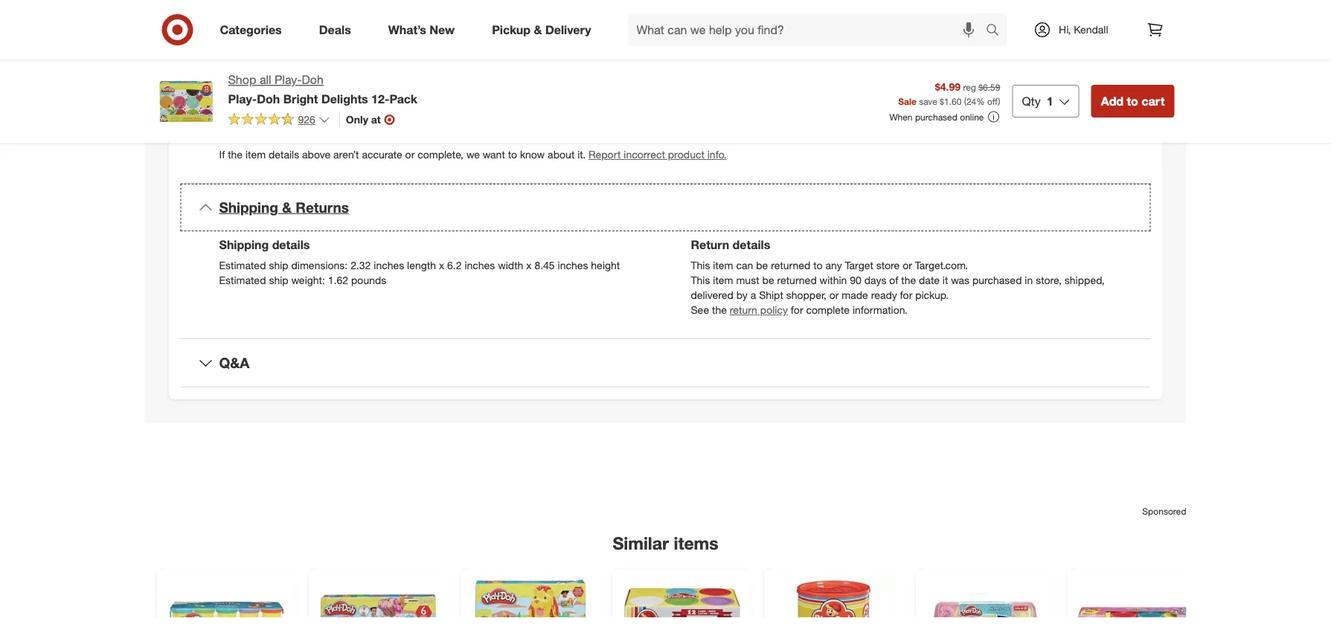 Task type: vqa. For each thing, say whether or not it's contained in the screenshot.
manufacturer's
no



Task type: locate. For each thing, give the bounding box(es) containing it.
2 ship from the top
[[269, 274, 289, 287]]

(
[[965, 96, 967, 107]]

doh down all
[[257, 91, 280, 106]]

this down the return
[[691, 259, 711, 272]]

0 vertical spatial shipping
[[219, 199, 278, 216]]

this
[[691, 259, 711, 272], [691, 274, 711, 287]]

shipped,
[[1065, 274, 1105, 287]]

1 horizontal spatial for
[[900, 289, 913, 302]]

0 vertical spatial for
[[900, 289, 913, 302]]

estimated down the shipping & returns
[[219, 259, 266, 272]]

0 horizontal spatial &
[[282, 199, 292, 216]]

1 horizontal spatial :
[[318, 54, 321, 67]]

returned
[[771, 259, 811, 272], [778, 274, 817, 287]]

1 vertical spatial to
[[508, 148, 517, 161]]

1 vertical spatial ship
[[269, 274, 289, 287]]

the down delivered
[[712, 304, 727, 317]]

shipping inside dropdown button
[[219, 199, 278, 216]]

save
[[920, 96, 938, 107]]

0 vertical spatial be
[[756, 259, 768, 272]]

1 vertical spatial this
[[691, 274, 711, 287]]

play-doh sparkle compound collection image
[[1077, 578, 1199, 619]]

for right ready
[[900, 289, 913, 302]]

0 vertical spatial play-
[[275, 73, 302, 87]]

be up "shipt"
[[763, 274, 775, 287]]

: left imported
[[249, 100, 252, 113]]

1.60
[[945, 96, 962, 107]]

& right pickup
[[534, 22, 542, 37]]

0 vertical spatial to
[[1127, 94, 1139, 108]]

to inside button
[[1127, 94, 1139, 108]]

1 vertical spatial :
[[249, 100, 252, 113]]

q&a button
[[181, 340, 1151, 387]]

1 vertical spatial the
[[902, 274, 917, 287]]

to right want
[[508, 148, 517, 161]]

what's new
[[388, 22, 455, 37]]

return policy link
[[730, 304, 788, 317]]

play- down shop
[[228, 91, 257, 106]]

1 horizontal spatial or
[[830, 289, 839, 302]]

0 horizontal spatial :
[[249, 100, 252, 113]]

of
[[890, 274, 899, 287]]

1 horizontal spatial x
[[527, 259, 532, 272]]

ship left dimensions:
[[269, 259, 289, 272]]

within
[[820, 274, 847, 287]]

image of play-doh bright delights 12-pack image
[[157, 71, 216, 131]]

new
[[430, 22, 455, 37]]

details inside shipping details estimated ship dimensions: 2.32 inches length x 6.2 inches width x 8.45 inches height estimated ship weight: 1.62 pounds
[[272, 238, 310, 252]]

play- up bright
[[275, 73, 302, 87]]

: left 086-
[[318, 54, 321, 67]]

2 shipping from the top
[[219, 238, 269, 252]]

details
[[269, 148, 299, 161], [272, 238, 310, 252], [733, 238, 771, 252]]

q&a
[[219, 354, 250, 372]]

item up delivered
[[713, 274, 734, 287]]

1 horizontal spatial &
[[534, 22, 542, 37]]

0 vertical spatial ship
[[269, 259, 289, 272]]

incorrect
[[624, 148, 665, 161]]

2 horizontal spatial inches
[[558, 259, 588, 272]]

1 ship from the top
[[269, 259, 289, 272]]

1 this from the top
[[691, 259, 711, 272]]

add
[[1102, 94, 1124, 108]]

qty
[[1022, 94, 1041, 108]]

& inside shipping & returns dropdown button
[[282, 199, 292, 216]]

inches right 8.45 at the left of page
[[558, 259, 588, 272]]

x
[[439, 259, 445, 272], [527, 259, 532, 272]]

& inside pickup & delivery link
[[534, 22, 542, 37]]

purchased left in
[[973, 274, 1022, 287]]

or down within
[[830, 289, 839, 302]]

0 horizontal spatial doh
[[257, 91, 280, 106]]

item
[[219, 54, 241, 67]]

target
[[845, 259, 874, 272]]

1 horizontal spatial the
[[712, 304, 727, 317]]

height
[[591, 259, 620, 272]]

0 vertical spatial purchased
[[916, 111, 958, 123]]

0 vertical spatial or
[[405, 148, 415, 161]]

0 vertical spatial &
[[534, 22, 542, 37]]

to left any
[[814, 259, 823, 272]]

$
[[940, 96, 945, 107]]

inches right 6.2
[[465, 259, 495, 272]]

ship left weight:
[[269, 274, 289, 287]]

1 vertical spatial &
[[282, 199, 292, 216]]

inches up pounds
[[374, 259, 404, 272]]

1 vertical spatial or
[[903, 259, 913, 272]]

doh down (dpci) at left top
[[302, 73, 324, 87]]

shipping
[[219, 199, 278, 216], [219, 238, 269, 252]]

details for return
[[733, 238, 771, 252]]

6.2
[[447, 259, 462, 272]]

inches
[[374, 259, 404, 272], [465, 259, 495, 272], [558, 259, 588, 272]]

estimated left weight:
[[219, 274, 266, 287]]

this up delivered
[[691, 274, 711, 287]]

when purchased online
[[890, 111, 984, 123]]

be right can
[[756, 259, 768, 272]]

or right accurate
[[405, 148, 415, 161]]

ship
[[269, 259, 289, 272], [269, 274, 289, 287]]

0 vertical spatial item
[[246, 148, 266, 161]]

can
[[737, 259, 754, 272]]

item left can
[[713, 259, 734, 272]]

0 horizontal spatial the
[[228, 148, 243, 161]]

8.45
[[535, 259, 555, 272]]

to inside return details this item can be returned to any target store or target.com. this item must be returned within 90 days of the date it was purchased in store, shipped, delivered by a shipt shopper, or made ready for pickup. see the return policy for complete information.
[[814, 259, 823, 272]]

details for shipping
[[272, 238, 310, 252]]

weight:
[[291, 274, 325, 287]]

1 vertical spatial estimated
[[219, 274, 266, 287]]

kendall
[[1074, 23, 1109, 36]]

0 vertical spatial doh
[[302, 73, 324, 87]]

x left 6.2
[[439, 259, 445, 272]]

shipping & returns
[[219, 199, 349, 216]]

the
[[228, 148, 243, 161], [902, 274, 917, 287], [712, 304, 727, 317]]

for
[[900, 289, 913, 302], [791, 304, 804, 317]]

0 vertical spatial this
[[691, 259, 711, 272]]

hi,
[[1059, 23, 1072, 36]]

delights
[[322, 91, 368, 106]]

complete,
[[418, 148, 464, 161]]

to right the add
[[1127, 94, 1139, 108]]

2 estimated from the top
[[219, 274, 266, 287]]

was
[[952, 274, 970, 287]]

shipping down if
[[219, 199, 278, 216]]

1 horizontal spatial inches
[[465, 259, 495, 272]]

for down shopper,
[[791, 304, 804, 317]]

& left returns
[[282, 199, 292, 216]]

0 horizontal spatial play-
[[228, 91, 257, 106]]

the right if
[[228, 148, 243, 161]]

1 vertical spatial shipping
[[219, 238, 269, 252]]

1 horizontal spatial purchased
[[973, 274, 1022, 287]]

search button
[[980, 13, 1016, 49]]

play-doh wild animals mixing kit image
[[318, 578, 440, 619]]

1.62
[[328, 274, 348, 287]]

origin : imported
[[219, 100, 298, 113]]

details up dimensions:
[[272, 238, 310, 252]]

1 horizontal spatial to
[[814, 259, 823, 272]]

x left 8.45 at the left of page
[[527, 259, 532, 272]]

&
[[534, 22, 542, 37], [282, 199, 292, 216]]

details up can
[[733, 238, 771, 252]]

cart
[[1142, 94, 1165, 108]]

shop all play-doh play-doh bright delights 12-pack
[[228, 73, 418, 106]]

target.com.
[[916, 259, 969, 272]]

if the item details above aren't accurate or complete, we want to know about it. report incorrect product info.
[[219, 148, 727, 161]]

item right if
[[246, 148, 266, 161]]

1 horizontal spatial doh
[[302, 73, 324, 87]]

shopper,
[[787, 289, 827, 302]]

1
[[1047, 94, 1054, 108]]

the right of
[[902, 274, 917, 287]]

purchased down $ on the top right
[[916, 111, 958, 123]]

90
[[850, 274, 862, 287]]

1 vertical spatial purchased
[[973, 274, 1022, 287]]

all
[[260, 73, 271, 87]]

shipping & returns button
[[181, 184, 1151, 232]]

2 horizontal spatial to
[[1127, 94, 1139, 108]]

0 horizontal spatial purchased
[[916, 111, 958, 123]]

or right store
[[903, 259, 913, 272]]

shipping down the shipping & returns
[[219, 238, 269, 252]]

or
[[405, 148, 415, 161], [903, 259, 913, 272], [830, 289, 839, 302]]

What can we help you find? suggestions appear below search field
[[628, 13, 990, 46]]

3 inches from the left
[[558, 259, 588, 272]]

0 horizontal spatial x
[[439, 259, 445, 272]]

add to cart button
[[1092, 85, 1175, 118]]

above
[[302, 148, 331, 161]]

12-
[[372, 91, 390, 106]]

1 vertical spatial doh
[[257, 91, 280, 106]]

2 horizontal spatial the
[[902, 274, 917, 287]]

search
[[980, 24, 1016, 38]]

0 vertical spatial estimated
[[219, 259, 266, 272]]

deals link
[[307, 13, 370, 46]]

shipping inside shipping details estimated ship dimensions: 2.32 inches length x 6.2 inches width x 8.45 inches height estimated ship weight: 1.62 pounds
[[219, 238, 269, 252]]

we
[[467, 148, 480, 161]]

deals
[[319, 22, 351, 37]]

to
[[1127, 94, 1139, 108], [508, 148, 517, 161], [814, 259, 823, 272]]

purchased
[[916, 111, 958, 123], [973, 274, 1022, 287]]

2 vertical spatial to
[[814, 259, 823, 272]]

details inside return details this item can be returned to any target store or target.com. this item must be returned within 90 days of the date it was purchased in store, shipped, delivered by a shipt shopper, or made ready for pickup. see the return policy for complete information.
[[733, 238, 771, 252]]

0 horizontal spatial inches
[[374, 259, 404, 272]]

1 shipping from the top
[[219, 199, 278, 216]]

see
[[691, 304, 710, 317]]

any
[[826, 259, 842, 272]]

0 horizontal spatial for
[[791, 304, 804, 317]]

0 vertical spatial the
[[228, 148, 243, 161]]

0 vertical spatial :
[[318, 54, 321, 67]]



Task type: describe. For each thing, give the bounding box(es) containing it.
1 estimated from the top
[[219, 259, 266, 272]]

shipping for shipping details estimated ship dimensions: 2.32 inches length x 6.2 inches width x 8.45 inches height estimated ship weight: 1.62 pounds
[[219, 238, 269, 252]]

)
[[998, 96, 1001, 107]]

ready
[[871, 289, 898, 302]]

what's new link
[[376, 13, 474, 46]]

play-doh classic canister retro set with 6 non-toxic colors image
[[773, 578, 895, 619]]

2 vertical spatial the
[[712, 304, 727, 317]]

categories
[[220, 22, 282, 37]]

play-doh retro classic can collection - 12pk image
[[621, 578, 743, 619]]

0 horizontal spatial or
[[405, 148, 415, 161]]

pounds
[[351, 274, 387, 287]]

online
[[961, 111, 984, 123]]

1 vertical spatial play-
[[228, 91, 257, 106]]

product
[[668, 148, 705, 161]]

purchased inside return details this item can be returned to any target store or target.com. this item must be returned within 90 days of the date it was purchased in store, shipped, delivered by a shipt shopper, or made ready for pickup. see the return policy for complete information.
[[973, 274, 1022, 287]]

number
[[244, 54, 284, 67]]

store,
[[1036, 274, 1062, 287]]

& for shipping
[[282, 199, 292, 216]]

pickup.
[[916, 289, 949, 302]]

1 horizontal spatial play-
[[275, 73, 302, 87]]

return details this item can be returned to any target store or target.com. this item must be returned within 90 days of the date it was purchased in store, shipped, delivered by a shipt shopper, or made ready for pickup. see the return policy for complete information.
[[691, 238, 1105, 317]]

shipping details estimated ship dimensions: 2.32 inches length x 6.2 inches width x 8.45 inches height estimated ship weight: 1.62 pounds
[[219, 238, 620, 287]]

0 vertical spatial returned
[[771, 259, 811, 272]]

1 inches from the left
[[374, 259, 404, 272]]

bright
[[283, 91, 318, 106]]

information.
[[853, 304, 908, 317]]

pickup
[[492, 22, 531, 37]]

at
[[371, 113, 381, 126]]

sale
[[899, 96, 917, 107]]

play-doh case of imagination image
[[166, 578, 288, 619]]

days
[[865, 274, 887, 287]]

if
[[219, 148, 225, 161]]

it.
[[578, 148, 586, 161]]

24
[[967, 96, 977, 107]]

(dpci)
[[287, 54, 318, 67]]

aren't
[[334, 148, 359, 161]]

shipt
[[759, 289, 784, 302]]

play-doh academy activity case image
[[925, 578, 1047, 619]]

return
[[691, 238, 730, 252]]

0 horizontal spatial to
[[508, 148, 517, 161]]

info.
[[708, 148, 727, 161]]

1 x from the left
[[439, 259, 445, 272]]

report
[[589, 148, 621, 161]]

complete
[[807, 304, 850, 317]]

width
[[498, 259, 524, 272]]

1 vertical spatial returned
[[778, 274, 817, 287]]

shop
[[228, 73, 256, 87]]

made
[[842, 289, 869, 302]]

play-doh growin' mane lion and friends image
[[469, 578, 591, 619]]

only
[[346, 113, 368, 126]]

details left above
[[269, 148, 299, 161]]

it
[[943, 274, 949, 287]]

report incorrect product info. button
[[589, 148, 727, 162]]

hi, kendall
[[1059, 23, 1109, 36]]

& for pickup
[[534, 22, 542, 37]]

return
[[730, 304, 758, 317]]

2 vertical spatial or
[[830, 289, 839, 302]]

when
[[890, 111, 913, 123]]

%
[[977, 96, 985, 107]]

delivered
[[691, 289, 734, 302]]

about
[[548, 148, 575, 161]]

086-
[[324, 54, 346, 67]]

must
[[737, 274, 760, 287]]

in
[[1025, 274, 1033, 287]]

2 inches from the left
[[465, 259, 495, 272]]

dimensions:
[[291, 259, 348, 272]]

accurate
[[362, 148, 403, 161]]

what's
[[388, 22, 427, 37]]

$4.99
[[936, 80, 961, 93]]

2 vertical spatial item
[[713, 274, 734, 287]]

1 vertical spatial item
[[713, 259, 734, 272]]

shipping for shipping & returns
[[219, 199, 278, 216]]

know
[[520, 148, 545, 161]]

2.32
[[351, 259, 371, 272]]

1 vertical spatial for
[[791, 304, 804, 317]]

a
[[751, 289, 757, 302]]

sponsored
[[1143, 506, 1187, 517]]

item number (dpci) : 086-00-8366
[[219, 54, 384, 67]]

pickup & delivery
[[492, 22, 591, 37]]

items
[[674, 533, 719, 554]]

by
[[737, 289, 748, 302]]

length
[[407, 259, 436, 272]]

2 horizontal spatial or
[[903, 259, 913, 272]]

policy
[[761, 304, 788, 317]]

pack
[[390, 91, 418, 106]]

store
[[877, 259, 900, 272]]

926 link
[[228, 112, 330, 129]]

returns
[[296, 199, 349, 216]]

similar items region
[[145, 447, 1208, 619]]

pickup & delivery link
[[480, 13, 610, 46]]

categories link
[[207, 13, 301, 46]]

2 x from the left
[[527, 259, 532, 272]]

date
[[919, 274, 940, 287]]

00-
[[346, 54, 361, 67]]

$4.99 reg $6.59 sale save $ 1.60 ( 24 % off )
[[899, 80, 1001, 107]]

1 vertical spatial be
[[763, 274, 775, 287]]

add to cart
[[1102, 94, 1165, 108]]

qty 1
[[1022, 94, 1054, 108]]

off
[[988, 96, 998, 107]]

2 this from the top
[[691, 274, 711, 287]]

delivery
[[546, 22, 591, 37]]

8366
[[361, 54, 384, 67]]



